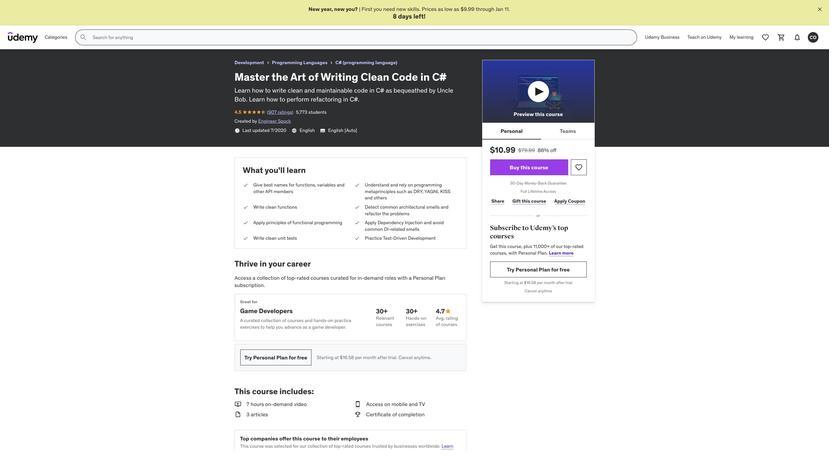 Task type: describe. For each thing, give the bounding box(es) containing it.
gift this course link
[[511, 195, 548, 208]]

0 horizontal spatial our
[[300, 444, 307, 450]]

notifications image
[[794, 34, 802, 41]]

video
[[294, 402, 307, 408]]

86%
[[538, 147, 550, 154]]

and inside great for game developers a curated collection of courses and hands-on practice exercises to help you advance as a game developer.
[[305, 318, 313, 324]]

as left low
[[438, 6, 444, 12]]

personal button
[[482, 123, 542, 139]]

0 horizontal spatial a
[[253, 275, 256, 281]]

0 horizontal spatial development
[[235, 60, 264, 66]]

on inside understand and rely on programming metaprinciples such as dry, yagni, kiss and others
[[408, 182, 413, 188]]

detect common architectural smells and refactor the problems
[[365, 204, 449, 217]]

top- inside the get this course, plus 11,000+ of our top-rated courses, with personal plan.
[[564, 244, 573, 250]]

3
[[247, 412, 250, 418]]

gift this course
[[513, 198, 547, 204]]

off
[[551, 147, 557, 154]]

businesses
[[394, 444, 417, 450]]

anytime.
[[414, 355, 432, 361]]

access on mobile and tv
[[367, 402, 425, 408]]

others
[[374, 195, 387, 201]]

this for this course includes:
[[235, 387, 251, 397]]

access for access a collection of top-rated courses curated for in-demand roles with a personal plan subscription.
[[235, 275, 252, 281]]

write for write clean functions
[[254, 204, 265, 210]]

you inside new year, new you? | first you need new skills. prices as low as $9.99 through jan 11. 8 days left!
[[374, 6, 382, 12]]

c# (programming language)
[[336, 60, 398, 66]]

in left your
[[260, 259, 267, 269]]

our inside the get this course, plus 11,000+ of our top-rated courses, with personal plan.
[[556, 244, 563, 250]]

this for preview
[[535, 111, 545, 118]]

driven
[[394, 236, 407, 242]]

maintainable
[[317, 87, 353, 95]]

for down advance
[[289, 355, 296, 361]]

4.7
[[436, 308, 445, 316]]

exercises inside 30+ hands-on exercises
[[406, 322, 426, 328]]

apply for apply coupon
[[555, 198, 567, 204]]

1 vertical spatial development
[[408, 236, 436, 242]]

subscribe to udemy's top courses
[[490, 224, 569, 241]]

hours
[[251, 402, 264, 408]]

writing
[[321, 70, 359, 84]]

Search for anything text field
[[92, 32, 629, 43]]

guarantee
[[548, 181, 567, 186]]

learn more link for top companies offer this course to their employees
[[240, 444, 454, 452]]

to inside subscribe to udemy's top courses
[[523, 224, 529, 232]]

avg. rating of courses
[[436, 316, 458, 328]]

top- inside access a collection of top-rated courses curated for in-demand roles with a personal plan subscription.
[[287, 275, 297, 281]]

functions
[[278, 204, 297, 210]]

as inside understand and rely on programming metaprinciples such as dry, yagni, kiss and others
[[408, 189, 413, 195]]

plan inside access a collection of top-rated courses curated for in-demand roles with a personal plan subscription.
[[435, 275, 446, 281]]

as right low
[[454, 6, 460, 12]]

other
[[254, 189, 264, 195]]

this right offer
[[293, 436, 302, 443]]

english [auto]
[[328, 127, 357, 133]]

bequeathed
[[394, 87, 428, 95]]

to left their
[[322, 436, 327, 443]]

employees
[[341, 436, 369, 443]]

by inside master the art of writing clean code in c# learn how to write clean and maintainable code in c# as bequeathed by uncle bob. learn how to perform refactoring in c#.
[[429, 87, 436, 95]]

my learning
[[730, 34, 754, 40]]

$16.58 for starting at $16.58 per month after trial cancel anytime
[[524, 281, 537, 286]]

of inside the get this course, plus 11,000+ of our top-rated courses, with personal plan.
[[551, 244, 555, 250]]

write clean unit tests
[[254, 236, 297, 242]]

1 vertical spatial wishlist image
[[575, 164, 583, 172]]

selected
[[274, 444, 292, 450]]

1 horizontal spatial top-
[[334, 444, 343, 450]]

certificate
[[367, 412, 391, 418]]

includes:
[[280, 387, 314, 397]]

7/2020
[[271, 127, 287, 133]]

cancel for anytime.
[[399, 355, 413, 361]]

xsmall image for understand and rely on programming metaprinciples such as dry, yagni, kiss and others
[[355, 182, 360, 189]]

related
[[391, 226, 405, 232]]

0 horizontal spatial how
[[252, 87, 264, 95]]

art
[[291, 70, 306, 84]]

learn more for subscribe to udemy's top courses
[[549, 250, 574, 256]]

udemy business link
[[642, 30, 684, 45]]

write for write clean unit tests
[[254, 236, 265, 242]]

30+ relevant courses
[[376, 308, 394, 328]]

apply coupon
[[555, 198, 586, 204]]

for inside give best names for functions, variables and other api members
[[289, 182, 295, 188]]

personal inside personal button
[[501, 128, 523, 134]]

common inside detect common architectural smells and refactor the problems
[[380, 204, 398, 210]]

free inside thrive in your career element
[[297, 355, 307, 361]]

$10.99
[[490, 145, 516, 155]]

learn right bob.
[[249, 95, 265, 103]]

first
[[362, 6, 373, 12]]

smells inside apply dependency injection and avoid common di-related smells
[[407, 226, 420, 232]]

rely
[[399, 182, 407, 188]]

at for starting at $16.58 per month after trial cancel anytime
[[520, 281, 523, 286]]

of inside avg. rating of courses
[[436, 322, 440, 328]]

5,773 students
[[296, 109, 327, 115]]

my
[[730, 34, 736, 40]]

this for get
[[499, 244, 507, 250]]

thrive
[[235, 259, 258, 269]]

subscribe
[[490, 224, 521, 232]]

2 horizontal spatial a
[[409, 275, 412, 281]]

as inside great for game developers a curated collection of courses and hands-on practice exercises to help you advance as a game developer.
[[303, 325, 308, 331]]

this course includes:
[[235, 387, 314, 397]]

after for trial
[[557, 281, 565, 286]]

2 new from the left
[[397, 6, 406, 12]]

month for trial.
[[363, 355, 377, 361]]

tests
[[287, 236, 297, 242]]

per for trial.
[[355, 355, 362, 361]]

of inside great for game developers a curated collection of courses and hands-on practice exercises to help you advance as a game developer.
[[283, 318, 287, 324]]

2 vertical spatial by
[[388, 444, 393, 450]]

in left the c#.
[[343, 95, 349, 103]]

development link
[[235, 59, 264, 67]]

of down access on mobile and tv
[[393, 412, 397, 418]]

as inside master the art of writing clean code in c# learn how to write clean and maintainable code in c# as bequeathed by uncle bob. learn how to perform refactoring in c#.
[[386, 87, 392, 95]]

names
[[274, 182, 288, 188]]

30+ for 30+ relevant courses
[[376, 308, 388, 316]]

starting for starting at $16.58 per month after trial. cancel anytime.
[[317, 355, 334, 361]]

on inside great for game developers a curated collection of courses and hands-on practice exercises to help you advance as a game developer.
[[328, 318, 334, 324]]

for down top companies offer this course to their employees in the left of the page
[[293, 444, 299, 450]]

course language image
[[292, 128, 297, 133]]

collection for selected
[[308, 444, 328, 450]]

course down companies
[[250, 444, 264, 450]]

and left rely
[[391, 182, 398, 188]]

students
[[309, 109, 327, 115]]

demand inside access a collection of top-rated courses curated for in-demand roles with a personal plan subscription.
[[364, 275, 384, 281]]

game
[[240, 307, 258, 315]]

great for game developers a curated collection of courses and hands-on practice exercises to help you advance as a game developer.
[[240, 300, 352, 331]]

apply for apply dependency injection and avoid common di-related smells
[[365, 220, 377, 226]]

top
[[240, 436, 249, 443]]

this course was selected for our collection of top-rated courses trusted by businesses worldwide.
[[240, 444, 441, 450]]

udemy's
[[530, 224, 557, 232]]

courses inside subscribe to udemy's top courses
[[490, 233, 515, 241]]

course,
[[508, 244, 523, 250]]

game
[[312, 325, 324, 331]]

write
[[272, 87, 286, 95]]

learn
[[287, 165, 306, 176]]

access for access on mobile and tv
[[367, 402, 383, 408]]

course left their
[[303, 436, 321, 443]]

courses inside 30+ relevant courses
[[376, 322, 393, 328]]

this for gift
[[522, 198, 531, 204]]

a
[[240, 318, 243, 324]]

2 horizontal spatial c#
[[432, 70, 447, 84]]

0 horizontal spatial small image
[[235, 401, 241, 409]]

game developers link
[[240, 307, 293, 315]]

courses down employees
[[355, 444, 371, 450]]

$79.99
[[519, 147, 535, 154]]

small image for 3
[[235, 411, 241, 419]]

month for trial
[[544, 281, 556, 286]]

udemy image
[[8, 32, 38, 43]]

rating
[[446, 316, 458, 322]]

and left tv
[[409, 402, 418, 408]]

try for leftmost try personal plan for free link
[[245, 355, 252, 361]]

try for right try personal plan for free link
[[507, 267, 515, 273]]

the inside detect common architectural smells and refactor the problems
[[382, 211, 389, 217]]

give best names for functions, variables and other api members
[[254, 182, 345, 195]]

money-
[[525, 181, 538, 186]]

what
[[243, 165, 263, 176]]

course inside button
[[532, 164, 549, 171]]

xsmall image for write clean functions
[[243, 204, 248, 211]]

0 vertical spatial plan
[[539, 267, 551, 273]]

new year, new you? | first you need new skills. prices as low as $9.99 through jan 11. 8 days left!
[[309, 6, 510, 20]]

xsmall image for apply principles of functional programming
[[243, 220, 248, 226]]

to inside great for game developers a curated collection of courses and hands-on practice exercises to help you advance as a game developer.
[[261, 325, 265, 331]]

personal inside the get this course, plus 11,000+ of our top-rated courses, with personal plan.
[[519, 250, 537, 256]]

day
[[517, 181, 524, 186]]

c# (programming language) link
[[336, 59, 398, 67]]

learn right plan. in the right of the page
[[549, 250, 562, 256]]

english for english [auto]
[[328, 127, 344, 133]]

courses inside access a collection of top-rated courses curated for in-demand roles with a personal plan subscription.
[[311, 275, 329, 281]]

plan.
[[538, 250, 548, 256]]

and up detect at the top left of the page
[[365, 195, 373, 201]]

course down lifetime
[[532, 198, 547, 204]]

practice
[[335, 318, 352, 324]]

xsmall image right languages
[[329, 60, 334, 66]]

0 horizontal spatial demand
[[274, 402, 293, 408]]

0 horizontal spatial plan
[[277, 355, 288, 361]]

was
[[265, 444, 273, 450]]

collection for developers
[[261, 318, 281, 324]]

a inside great for game developers a curated collection of courses and hands-on practice exercises to help you advance as a game developer.
[[309, 325, 311, 331]]

on left mobile in the left of the page
[[385, 402, 391, 408]]

worldwide.
[[419, 444, 441, 450]]

small image inside thrive in your career element
[[445, 308, 452, 315]]

submit search image
[[80, 34, 88, 41]]

exercises inside great for game developers a curated collection of courses and hands-on practice exercises to help you advance as a game developer.
[[240, 325, 260, 331]]

close image
[[817, 6, 824, 13]]

subscription.
[[235, 282, 265, 289]]

with inside the get this course, plus 11,000+ of our top-rated courses, with personal plan.
[[509, 250, 518, 256]]

xsmall image right development link
[[266, 60, 271, 66]]

clean
[[361, 70, 390, 84]]

1 horizontal spatial rated
[[343, 444, 354, 450]]

1 new from the left
[[334, 6, 345, 12]]

apply for apply principles of functional programming
[[254, 220, 265, 226]]

offer
[[280, 436, 291, 443]]

1 horizontal spatial free
[[560, 267, 570, 273]]

their
[[328, 436, 340, 443]]

thrive in your career element
[[235, 259, 467, 372]]

|
[[359, 6, 361, 12]]

trial
[[566, 281, 573, 286]]

course up 'on-'
[[252, 387, 278, 397]]

days
[[398, 12, 412, 20]]

new
[[309, 6, 320, 12]]

functions,
[[296, 182, 316, 188]]

career
[[287, 259, 311, 269]]

more for top companies offer this course to their employees
[[240, 450, 251, 452]]

11,000+
[[534, 244, 550, 250]]



Task type: locate. For each thing, give the bounding box(es) containing it.
personal down preview
[[501, 128, 523, 134]]

for
[[289, 182, 295, 188], [552, 267, 559, 273], [350, 275, 357, 281], [252, 300, 258, 305], [289, 355, 296, 361], [293, 444, 299, 450]]

english for english
[[300, 127, 315, 133]]

30-day money-back guarantee full lifetime access
[[511, 181, 567, 194]]

learn more link for subscribe to udemy's top courses
[[549, 250, 574, 256]]

clean down api
[[266, 204, 277, 210]]

top
[[558, 224, 569, 232]]

and inside apply dependency injection and avoid common di-related smells
[[424, 220, 432, 226]]

1 horizontal spatial exercises
[[406, 322, 426, 328]]

shopping cart with 0 items image
[[778, 34, 786, 41]]

0 horizontal spatial try
[[245, 355, 252, 361]]

0 horizontal spatial more
[[240, 450, 251, 452]]

top-
[[564, 244, 573, 250], [287, 275, 297, 281], [334, 444, 343, 450]]

try personal plan for free down plan. in the right of the page
[[507, 267, 570, 273]]

c#.
[[350, 95, 360, 103]]

this inside the get this course, plus 11,000+ of our top-rated courses, with personal plan.
[[499, 244, 507, 250]]

bob.
[[235, 95, 248, 103]]

xsmall image for write clean unit tests
[[243, 236, 248, 242]]

cancel inside thrive in your career element
[[399, 355, 413, 361]]

0 vertical spatial rated
[[573, 244, 584, 250]]

30+ hands-on exercises
[[406, 308, 427, 328]]

courses down subscribe
[[490, 233, 515, 241]]

after inside starting at $16.58 per month after trial cancel anytime
[[557, 281, 565, 286]]

1 vertical spatial the
[[382, 211, 389, 217]]

lifetime
[[528, 189, 543, 194]]

course up teams
[[546, 111, 563, 118]]

0 horizontal spatial after
[[378, 355, 388, 361]]

1 vertical spatial by
[[252, 118, 257, 124]]

0 vertical spatial free
[[560, 267, 570, 273]]

0 vertical spatial learn more link
[[549, 250, 574, 256]]

full
[[521, 189, 527, 194]]

1 vertical spatial with
[[398, 275, 408, 281]]

demand down this course includes:
[[274, 402, 293, 408]]

language)
[[376, 60, 398, 66]]

0 horizontal spatial programming
[[315, 220, 343, 226]]

small image
[[445, 308, 452, 315], [235, 401, 241, 409]]

starting inside thrive in your career element
[[317, 355, 334, 361]]

personal
[[501, 128, 523, 134], [519, 250, 537, 256], [516, 267, 538, 273], [413, 275, 434, 281], [253, 355, 275, 361]]

collection down top companies offer this course to their employees in the left of the page
[[308, 444, 328, 450]]

collection inside access a collection of top-rated courses curated for in-demand roles with a personal plan subscription.
[[257, 275, 280, 281]]

of down their
[[329, 444, 333, 450]]

cancel left anytime
[[525, 289, 537, 294]]

1 horizontal spatial curated
[[331, 275, 349, 281]]

month up anytime
[[544, 281, 556, 286]]

practice
[[365, 236, 382, 242]]

1 30+ from the left
[[376, 308, 388, 316]]

1 horizontal spatial try personal plan for free link
[[490, 262, 587, 278]]

the up write
[[272, 70, 289, 84]]

1 vertical spatial this
[[240, 444, 249, 450]]

0 horizontal spatial try personal plan for free link
[[240, 350, 312, 366]]

of inside access a collection of top-rated courses curated for in-demand roles with a personal plan subscription.
[[281, 275, 286, 281]]

more
[[563, 250, 574, 256], [240, 450, 251, 452]]

refactor
[[365, 211, 381, 217]]

0 horizontal spatial month
[[363, 355, 377, 361]]

2 vertical spatial collection
[[308, 444, 328, 450]]

more right plan. in the right of the page
[[563, 250, 574, 256]]

preview
[[514, 111, 534, 118]]

curated down game
[[244, 318, 260, 324]]

0 vertical spatial with
[[509, 250, 518, 256]]

to
[[265, 87, 271, 95], [280, 95, 285, 103], [523, 224, 529, 232], [261, 325, 265, 331], [322, 436, 327, 443]]

1 horizontal spatial learn more
[[549, 250, 574, 256]]

1 horizontal spatial plan
[[435, 275, 446, 281]]

starting at $16.58 per month after trial. cancel anytime.
[[317, 355, 432, 361]]

1 horizontal spatial udemy
[[708, 34, 722, 40]]

xsmall image left principles
[[243, 220, 248, 226]]

1 horizontal spatial wishlist image
[[762, 34, 770, 41]]

1 vertical spatial try personal plan for free
[[245, 355, 307, 361]]

or
[[537, 213, 541, 218]]

engineer
[[258, 118, 277, 124]]

2 horizontal spatial by
[[429, 87, 436, 95]]

month inside starting at $16.58 per month after trial cancel anytime
[[544, 281, 556, 286]]

0 vertical spatial clean
[[288, 87, 303, 95]]

2 english from the left
[[328, 127, 344, 133]]

personal up starting at $16.58 per month after trial cancel anytime
[[516, 267, 538, 273]]

0 vertical spatial programming
[[414, 182, 442, 188]]

1 horizontal spatial programming
[[414, 182, 442, 188]]

1 vertical spatial learn more link
[[240, 444, 454, 452]]

30+ inside 30+ hands-on exercises
[[406, 308, 418, 316]]

0 vertical spatial write
[[254, 204, 265, 210]]

c# up writing
[[336, 60, 342, 66]]

and inside detect common architectural smells and refactor the problems
[[441, 204, 449, 210]]

30+ for 30+ hands-on exercises
[[406, 308, 418, 316]]

0 vertical spatial common
[[380, 204, 398, 210]]

teams button
[[542, 123, 595, 139]]

teams
[[560, 128, 576, 134]]

course up back
[[532, 164, 549, 171]]

more for subscribe to udemy's top courses
[[563, 250, 574, 256]]

0 horizontal spatial new
[[334, 6, 345, 12]]

trusted
[[372, 444, 387, 450]]

access up certificate
[[367, 402, 383, 408]]

courses,
[[490, 250, 508, 256]]

1 vertical spatial access
[[235, 275, 252, 281]]

by up updated
[[252, 118, 257, 124]]

1 horizontal spatial apply
[[365, 220, 377, 226]]

2 30+ from the left
[[406, 308, 418, 316]]

after left trial
[[557, 281, 565, 286]]

teach on udemy
[[688, 34, 722, 40]]

mobile
[[392, 402, 408, 408]]

1 horizontal spatial development
[[408, 236, 436, 242]]

0 vertical spatial access
[[544, 189, 556, 194]]

3 articles
[[247, 412, 268, 418]]

access down back
[[544, 189, 556, 194]]

1 horizontal spatial at
[[520, 281, 523, 286]]

cancel right 'trial.'
[[399, 355, 413, 361]]

access
[[544, 189, 556, 194], [235, 275, 252, 281], [367, 402, 383, 408]]

principles
[[266, 220, 287, 226]]

learn more
[[549, 250, 574, 256], [240, 444, 454, 452]]

at inside thrive in your career element
[[335, 355, 339, 361]]

as down clean
[[386, 87, 392, 95]]

xsmall image left the give in the top left of the page
[[243, 182, 248, 189]]

common up the problems
[[380, 204, 398, 210]]

common up practice
[[365, 226, 383, 232]]

xsmall image left last
[[235, 128, 240, 133]]

this for buy
[[521, 164, 531, 171]]

xsmall image up thrive
[[243, 236, 248, 242]]

try inside thrive in your career element
[[245, 355, 252, 361]]

0 horizontal spatial apply
[[254, 220, 265, 226]]

tab list containing personal
[[482, 123, 595, 140]]

30+ left hands-
[[376, 308, 388, 316]]

starting
[[505, 281, 519, 286], [317, 355, 334, 361]]

1 vertical spatial learn more
[[240, 444, 454, 452]]

small image for access
[[355, 401, 361, 409]]

cancel inside starting at $16.58 per month after trial cancel anytime
[[525, 289, 537, 294]]

1 vertical spatial try personal plan for free link
[[240, 350, 312, 366]]

after left 'trial.'
[[378, 355, 388, 361]]

to left write
[[265, 87, 271, 95]]

this down top
[[240, 444, 249, 450]]

teach
[[688, 34, 700, 40]]

new
[[334, 6, 345, 12], [397, 6, 406, 12]]

at inside starting at $16.58 per month after trial cancel anytime
[[520, 281, 523, 286]]

0 vertical spatial the
[[272, 70, 289, 84]]

0 horizontal spatial rated
[[297, 275, 310, 281]]

1 horizontal spatial you
[[374, 6, 382, 12]]

1 english from the left
[[300, 127, 315, 133]]

month inside thrive in your career element
[[363, 355, 377, 361]]

with inside access a collection of top-rated courses curated for in-demand roles with a personal plan subscription.
[[398, 275, 408, 281]]

learn right worldwide.
[[442, 444, 454, 450]]

top- down the career
[[287, 275, 297, 281]]

0 horizontal spatial by
[[252, 118, 257, 124]]

curated left in-
[[331, 275, 349, 281]]

0 horizontal spatial access
[[235, 275, 252, 281]]

starting down game
[[317, 355, 334, 361]]

1 udemy from the left
[[646, 34, 660, 40]]

starting for starting at $16.58 per month after trial cancel anytime
[[505, 281, 519, 286]]

1 vertical spatial after
[[378, 355, 388, 361]]

the inside master the art of writing clean code in c# learn how to write clean and maintainable code in c# as bequeathed by uncle bob. learn how to perform refactoring in c#.
[[272, 70, 289, 84]]

apply
[[555, 198, 567, 204], [254, 220, 265, 226], [365, 220, 377, 226]]

of right principles
[[288, 220, 292, 226]]

languages
[[304, 60, 328, 66]]

1 horizontal spatial c#
[[376, 87, 385, 95]]

in up bequeathed
[[421, 70, 430, 84]]

xsmall image for apply
[[355, 220, 360, 226]]

apply down refactor
[[365, 220, 377, 226]]

1 vertical spatial collection
[[261, 318, 281, 324]]

personal down help
[[253, 355, 275, 361]]

1 vertical spatial small image
[[235, 401, 241, 409]]

and inside give best names for functions, variables and other api members
[[337, 182, 345, 188]]

1 horizontal spatial the
[[382, 211, 389, 217]]

share button
[[490, 195, 506, 208]]

of inside master the art of writing clean code in c# learn how to write clean and maintainable code in c# as bequeathed by uncle bob. learn how to perform refactoring in c#.
[[309, 70, 319, 84]]

access inside 30-day money-back guarantee full lifetime access
[[544, 189, 556, 194]]

1 vertical spatial common
[[365, 226, 383, 232]]

help
[[266, 325, 275, 331]]

apply principles of functional programming
[[254, 220, 343, 226]]

unit
[[278, 236, 286, 242]]

clean for unit
[[266, 236, 277, 242]]

try personal plan for free for right try personal plan for free link
[[507, 267, 570, 273]]

as right advance
[[303, 325, 308, 331]]

1 horizontal spatial starting
[[505, 281, 519, 286]]

members
[[274, 189, 293, 195]]

for right great
[[252, 300, 258, 305]]

1 horizontal spatial small image
[[445, 308, 452, 315]]

cancel
[[525, 289, 537, 294], [399, 355, 413, 361]]

1 vertical spatial demand
[[274, 402, 293, 408]]

8
[[393, 12, 397, 20]]

0 vertical spatial try personal plan for free
[[507, 267, 570, 273]]

programming for on
[[414, 182, 442, 188]]

personal inside access a collection of top-rated courses curated for in-demand roles with a personal plan subscription.
[[413, 275, 434, 281]]

top- down their
[[334, 444, 343, 450]]

per inside thrive in your career element
[[355, 355, 362, 361]]

my learning link
[[726, 30, 758, 45]]

you right help
[[276, 325, 283, 331]]

0 horizontal spatial learn more link
[[240, 444, 454, 452]]

after for trial.
[[378, 355, 388, 361]]

cancel for anytime
[[525, 289, 537, 294]]

1 horizontal spatial after
[[557, 281, 565, 286]]

need
[[384, 6, 395, 12]]

by right trusted
[[388, 444, 393, 450]]

apply inside apply dependency injection and avoid common di-related smells
[[365, 220, 377, 226]]

1 horizontal spatial access
[[367, 402, 383, 408]]

small image up the rating
[[445, 308, 452, 315]]

learning
[[737, 34, 754, 40]]

ratings)
[[278, 109, 294, 115]]

1 horizontal spatial with
[[509, 250, 518, 256]]

development up "master"
[[235, 60, 264, 66]]

xsmall image
[[266, 60, 271, 66], [329, 60, 334, 66], [235, 128, 240, 133], [355, 220, 360, 226], [355, 236, 360, 242]]

closed captions image
[[320, 128, 326, 133]]

get
[[490, 244, 498, 250]]

1 vertical spatial cancel
[[399, 355, 413, 361]]

[auto]
[[345, 127, 357, 133]]

0 vertical spatial collection
[[257, 275, 280, 281]]

per inside starting at $16.58 per month after trial cancel anytime
[[538, 281, 543, 286]]

2 udemy from the left
[[708, 34, 722, 40]]

clean inside master the art of writing clean code in c# learn how to write clean and maintainable code in c# as bequeathed by uncle bob. learn how to perform refactoring in c#.
[[288, 87, 303, 95]]

apply left principles
[[254, 220, 265, 226]]

0 vertical spatial how
[[252, 87, 264, 95]]

business
[[661, 34, 680, 40]]

this inside button
[[521, 164, 531, 171]]

0 vertical spatial our
[[556, 244, 563, 250]]

avoid
[[433, 220, 444, 226]]

in right code
[[370, 87, 375, 95]]

1 horizontal spatial month
[[544, 281, 556, 286]]

this
[[235, 387, 251, 397], [240, 444, 249, 450]]

on right rely
[[408, 182, 413, 188]]

smells
[[427, 204, 440, 210], [407, 226, 420, 232]]

yagni,
[[425, 189, 439, 195]]

of down avg.
[[436, 322, 440, 328]]

try personal plan for free inside thrive in your career element
[[245, 355, 307, 361]]

1 horizontal spatial how
[[267, 95, 278, 103]]

collection inside great for game developers a curated collection of courses and hands-on practice exercises to help you advance as a game developer.
[[261, 318, 281, 324]]

0 horizontal spatial 30+
[[376, 308, 388, 316]]

0 vertical spatial smells
[[427, 204, 440, 210]]

7
[[247, 402, 250, 408]]

1 write from the top
[[254, 204, 265, 210]]

on inside 30+ hands-on exercises
[[422, 316, 427, 322]]

0 vertical spatial wishlist image
[[762, 34, 770, 41]]

and inside master the art of writing clean code in c# learn how to write clean and maintainable code in c# as bequeathed by uncle bob. learn how to perform refactoring in c#.
[[305, 87, 315, 95]]

2 horizontal spatial apply
[[555, 198, 567, 204]]

this inside button
[[535, 111, 545, 118]]

1 vertical spatial $16.58
[[340, 355, 354, 361]]

0 vertical spatial cancel
[[525, 289, 537, 294]]

this up courses,
[[499, 244, 507, 250]]

of up advance
[[283, 318, 287, 324]]

0 vertical spatial c#
[[336, 60, 342, 66]]

test-
[[383, 236, 394, 242]]

courses down the rating
[[441, 322, 458, 328]]

udemy left my
[[708, 34, 722, 40]]

this up 7
[[235, 387, 251, 397]]

write clean functions
[[254, 204, 297, 210]]

and left avoid
[[424, 220, 432, 226]]

low
[[445, 6, 453, 12]]

and up perform
[[305, 87, 315, 95]]

month
[[544, 281, 556, 286], [363, 355, 377, 361]]

programming right 'functional'
[[315, 220, 343, 226]]

of down your
[[281, 275, 286, 281]]

apply dependency injection and avoid common di-related smells
[[365, 220, 444, 232]]

0 horizontal spatial english
[[300, 127, 315, 133]]

courses inside avg. rating of courses
[[441, 322, 458, 328]]

great
[[240, 300, 251, 305]]

1 horizontal spatial our
[[556, 244, 563, 250]]

xsmall image for detect common architectural smells and refactor the problems
[[355, 204, 360, 211]]

for up anytime
[[552, 267, 559, 273]]

access up subscription.
[[235, 275, 252, 281]]

xsmall image for practice
[[355, 236, 360, 242]]

clean left unit
[[266, 236, 277, 242]]

you right first
[[374, 6, 382, 12]]

small image left 7
[[235, 401, 241, 409]]

try personal plan for free link up starting at $16.58 per month after trial cancel anytime
[[490, 262, 587, 278]]

xsmall image left practice
[[355, 236, 360, 242]]

tab list
[[482, 123, 595, 140]]

1 horizontal spatial $16.58
[[524, 281, 537, 286]]

0 horizontal spatial starting
[[317, 355, 334, 361]]

1 vertical spatial try
[[245, 355, 252, 361]]

write left unit
[[254, 236, 265, 242]]

a left game
[[309, 325, 311, 331]]

how
[[252, 87, 264, 95], [267, 95, 278, 103]]

programming languages link
[[272, 59, 328, 67]]

small image
[[355, 401, 361, 409], [235, 411, 241, 419], [355, 411, 361, 419]]

clean for functions
[[266, 204, 277, 210]]

learn up bob.
[[235, 87, 251, 95]]

2 vertical spatial access
[[367, 402, 383, 408]]

preview this course
[[514, 111, 563, 118]]

this
[[535, 111, 545, 118], [521, 164, 531, 171], [522, 198, 531, 204], [499, 244, 507, 250], [293, 436, 302, 443]]

year,
[[321, 6, 333, 12]]

$10.99 $79.99 86% off
[[490, 145, 557, 155]]

1 vertical spatial our
[[300, 444, 307, 450]]

uncle
[[437, 87, 454, 95]]

0 horizontal spatial cancel
[[399, 355, 413, 361]]

xsmall image
[[243, 182, 248, 189], [355, 182, 360, 189], [243, 204, 248, 211], [355, 204, 360, 211], [243, 220, 248, 226], [243, 236, 248, 242]]

30+ inside 30+ relevant courses
[[376, 308, 388, 316]]

rated
[[573, 244, 584, 250], [297, 275, 310, 281], [343, 444, 354, 450]]

rated inside the get this course, plus 11,000+ of our top-rated courses, with personal plan.
[[573, 244, 584, 250]]

your
[[269, 259, 285, 269]]

0 horizontal spatial you
[[276, 325, 283, 331]]

for inside access a collection of top-rated courses curated for in-demand roles with a personal plan subscription.
[[350, 275, 357, 281]]

programming for functional
[[315, 220, 343, 226]]

smells inside detect common architectural smells and refactor the problems
[[427, 204, 440, 210]]

new left you?
[[334, 6, 345, 12]]

0 vertical spatial after
[[557, 281, 565, 286]]

curated inside access a collection of top-rated courses curated for in-demand roles with a personal plan subscription.
[[331, 275, 349, 281]]

2 write from the top
[[254, 236, 265, 242]]

4.5
[[235, 109, 242, 115]]

starting inside starting at $16.58 per month after trial cancel anytime
[[505, 281, 519, 286]]

0 vertical spatial by
[[429, 87, 436, 95]]

c# up uncle
[[432, 70, 447, 84]]

hands-
[[314, 318, 328, 324]]

at for starting at $16.58 per month after trial. cancel anytime.
[[335, 355, 339, 361]]

this for this course was selected for our collection of top-rated courses trusted by businesses worldwide.
[[240, 444, 249, 450]]

dependency
[[378, 220, 404, 226]]

english right course language icon
[[300, 127, 315, 133]]

access a collection of top-rated courses curated for in-demand roles with a personal plan subscription.
[[235, 275, 446, 289]]

2 vertical spatial clean
[[266, 236, 277, 242]]

access inside access a collection of top-rated courses curated for in-demand roles with a personal plan subscription.
[[235, 275, 252, 281]]

rated inside access a collection of top-rated courses curated for in-demand roles with a personal plan subscription.
[[297, 275, 310, 281]]

0 horizontal spatial curated
[[244, 318, 260, 324]]

small image for certificate
[[355, 411, 361, 419]]

xsmall image left detect at the top left of the page
[[355, 204, 360, 211]]

courses inside great for game developers a curated collection of courses and hands-on practice exercises to help you advance as a game developer.
[[288, 318, 304, 324]]

write
[[254, 204, 265, 210], [254, 236, 265, 242]]

our right 11,000+
[[556, 244, 563, 250]]

course inside button
[[546, 111, 563, 118]]

1 vertical spatial free
[[297, 355, 307, 361]]

with down the course,
[[509, 250, 518, 256]]

per for trial
[[538, 281, 543, 286]]

0 vertical spatial small image
[[445, 308, 452, 315]]

smells down yagni,
[[427, 204, 440, 210]]

$16.58 inside starting at $16.58 per month after trial cancel anytime
[[524, 281, 537, 286]]

wishlist image
[[762, 34, 770, 41], [575, 164, 583, 172]]

more down top
[[240, 450, 251, 452]]

this right 'gift'
[[522, 198, 531, 204]]

programming inside understand and rely on programming metaprinciples such as dry, yagni, kiss and others
[[414, 182, 442, 188]]

the up dependency
[[382, 211, 389, 217]]

a
[[253, 275, 256, 281], [409, 275, 412, 281], [309, 325, 311, 331]]

xsmall image for give best names for functions, variables and other api members
[[243, 182, 248, 189]]

you?
[[346, 6, 358, 12]]

write down other
[[254, 204, 265, 210]]

1 vertical spatial per
[[355, 355, 362, 361]]

you inside great for game developers a curated collection of courses and hands-on practice exercises to help you advance as a game developer.
[[276, 325, 283, 331]]

learn more for top companies offer this course to their employees
[[240, 444, 454, 452]]

to down write
[[280, 95, 285, 103]]

0 vertical spatial at
[[520, 281, 523, 286]]

xsmall image for last
[[235, 128, 240, 133]]

and right variables
[[337, 182, 345, 188]]

$16.58 for starting at $16.58 per month after trial. cancel anytime.
[[340, 355, 354, 361]]

a right roles
[[409, 275, 412, 281]]

1 vertical spatial you
[[276, 325, 283, 331]]

curated inside great for game developers a curated collection of courses and hands-on practice exercises to help you advance as a game developer.
[[244, 318, 260, 324]]

$16.58 inside thrive in your career element
[[340, 355, 354, 361]]

on left avg.
[[422, 316, 427, 322]]

buy this course button
[[490, 160, 569, 176]]

apply inside "button"
[[555, 198, 567, 204]]

common inside apply dependency injection and avoid common di-related smells
[[365, 226, 383, 232]]

0 vertical spatial development
[[235, 60, 264, 66]]

try personal plan for free for leftmost try personal plan for free link
[[245, 355, 307, 361]]

1 vertical spatial plan
[[435, 275, 446, 281]]

0 horizontal spatial with
[[398, 275, 408, 281]]

1 vertical spatial at
[[335, 355, 339, 361]]

how down "master"
[[252, 87, 264, 95]]

for inside great for game developers a curated collection of courses and hands-on practice exercises to help you advance as a game developer.
[[252, 300, 258, 305]]

companies
[[251, 436, 278, 443]]

after inside thrive in your career element
[[378, 355, 388, 361]]

on right teach
[[701, 34, 707, 40]]

detect
[[365, 204, 379, 210]]

programming up yagni,
[[414, 182, 442, 188]]

courses up advance
[[288, 318, 304, 324]]

get this course, plus 11,000+ of our top-rated courses, with personal plan.
[[490, 244, 584, 256]]

course
[[546, 111, 563, 118], [532, 164, 549, 171], [532, 198, 547, 204], [252, 387, 278, 397], [303, 436, 321, 443], [250, 444, 264, 450]]

what you'll learn
[[243, 165, 306, 176]]



Task type: vqa. For each thing, say whether or not it's contained in the screenshot.
xsmall image
yes



